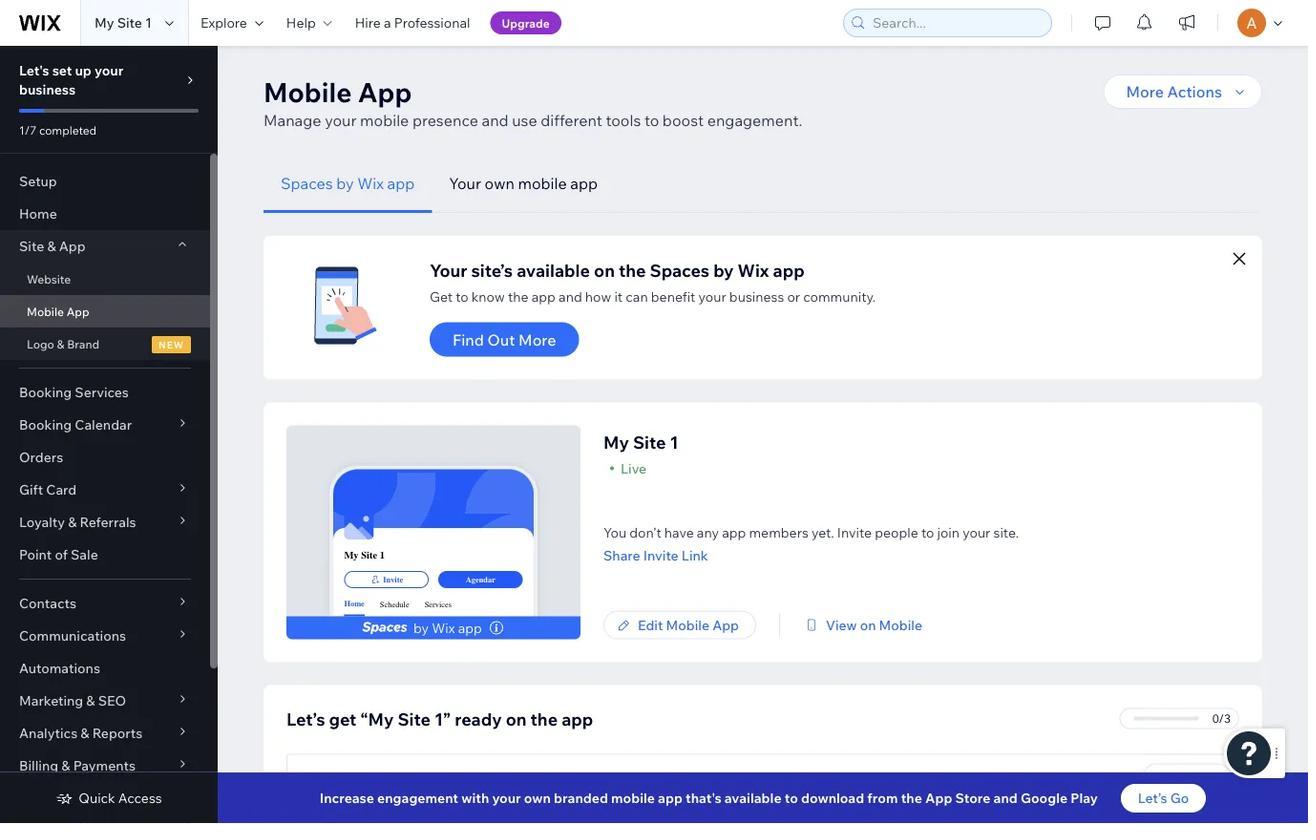 Task type: describe. For each thing, give the bounding box(es) containing it.
your inside mobile app manage your mobile presence and use different tools to boost engagement.
[[325, 111, 357, 130]]

website link
[[0, 263, 210, 295]]

mobile inside button
[[518, 174, 567, 193]]

your for own
[[449, 174, 481, 193]]

that's
[[686, 790, 722, 806]]

increase engagement with your own branded mobile app that's available to download from the app store and google play
[[320, 790, 1098, 806]]

sidebar element
[[0, 46, 218, 824]]

different
[[541, 111, 603, 130]]

edit mobile app
[[638, 616, 739, 633]]

edit mobile app button
[[604, 611, 756, 639]]

get
[[430, 288, 453, 305]]

marketing
[[19, 692, 83, 709]]

2 horizontal spatial invite
[[837, 524, 872, 541]]

1 horizontal spatial invite
[[643, 547, 679, 563]]

business inside let's set up your business
[[19, 81, 76, 98]]

app down agendar
[[458, 619, 482, 636]]

let's go button
[[1121, 784, 1206, 813]]

can
[[626, 288, 648, 305]]

point
[[19, 546, 52, 563]]

app down the different
[[570, 174, 598, 193]]

more inside button
[[519, 330, 556, 349]]

find out more button
[[430, 322, 579, 357]]

edit app button
[[1143, 764, 1232, 792]]

communications button
[[0, 620, 210, 652]]

booking services
[[19, 384, 129, 401]]

out
[[488, 330, 515, 349]]

& for loyalty
[[68, 514, 77, 531]]

tab list containing spaces by wix app
[[264, 155, 1263, 213]]

0 horizontal spatial my
[[95, 14, 114, 31]]

google
[[1021, 790, 1068, 806]]

upgrade
[[502, 16, 550, 30]]

app up with
[[456, 769, 480, 786]]

your inside let's set up your business
[[95, 62, 123, 79]]

your site's available on the spaces by wix app get to know the app and how it can benefit your business or community.
[[430, 259, 876, 305]]

community.
[[803, 288, 876, 305]]

tools
[[606, 111, 641, 130]]

professional
[[394, 14, 470, 31]]

live
[[621, 460, 647, 477]]

mobile inside mobile app manage your mobile presence and use different tools to boost engagement.
[[360, 111, 409, 130]]

to for app
[[645, 111, 659, 130]]

site & app button
[[0, 230, 210, 263]]

1 vertical spatial available
[[725, 790, 782, 806]]

view
[[826, 616, 857, 633]]

have
[[665, 524, 694, 541]]

"my
[[360, 709, 394, 730]]

2 vertical spatial on
[[506, 709, 527, 730]]

& for billing
[[61, 757, 70, 774]]

more actions
[[1126, 82, 1222, 101]]

link
[[682, 547, 708, 563]]

let's set up your business
[[19, 62, 123, 98]]

preferences
[[483, 769, 557, 786]]

benefit
[[651, 288, 696, 305]]

the right know
[[508, 288, 529, 305]]

from
[[867, 790, 898, 806]]

and up branded
[[560, 769, 584, 786]]

know
[[472, 288, 505, 305]]

site up let's set up your business
[[117, 14, 142, 31]]

site up live
[[633, 432, 666, 453]]

mobile inside the edit mobile app button
[[666, 616, 710, 633]]

edit app
[[1160, 769, 1215, 786]]

billing
[[19, 757, 58, 774]]

spaces inside button
[[281, 174, 333, 193]]

& for site
[[47, 238, 56, 255]]

by inside button
[[336, 174, 354, 193]]

gift
[[19, 481, 43, 498]]

share
[[604, 547, 640, 563]]

hire
[[355, 14, 381, 31]]

wix inside button
[[357, 174, 384, 193]]

1 horizontal spatial my
[[344, 550, 359, 561]]

by inside 'your site's available on the spaces by wix app get to know the app and how it can benefit your business or community.'
[[714, 259, 734, 281]]

go
[[1171, 790, 1189, 806]]

find out more
[[453, 330, 556, 349]]

schedule
[[380, 600, 409, 609]]

2 horizontal spatial 1
[[670, 432, 679, 453]]

theme
[[376, 769, 416, 786]]

app up 'go'
[[1188, 769, 1215, 786]]

more actions button
[[1104, 74, 1263, 109]]

any
[[697, 524, 719, 541]]

agendar
[[466, 575, 496, 584]]

app up "brand"
[[66, 304, 89, 318]]

elements
[[587, 769, 645, 786]]

app left store
[[925, 790, 953, 806]]

increase
[[320, 790, 374, 806]]

app left how
[[532, 288, 556, 305]]

services inside the home schedule services
[[425, 600, 452, 609]]

1 vertical spatial my
[[604, 432, 629, 453]]

your for site's
[[430, 259, 467, 281]]

1/7
[[19, 123, 37, 137]]

0/3
[[1212, 711, 1231, 726]]

2 vertical spatial my site 1
[[344, 550, 385, 561]]

hire a professional
[[355, 14, 470, 31]]

gift card button
[[0, 474, 210, 506]]

with
[[461, 790, 489, 806]]

spaces by wix app button
[[264, 155, 432, 213]]

mobile inside view on mobile button
[[879, 616, 923, 633]]

1 horizontal spatial 1
[[380, 550, 385, 561]]

upgrade button
[[490, 11, 561, 34]]

boost
[[663, 111, 704, 130]]

mobile app manage your mobile presence and use different tools to boost engagement.
[[264, 75, 803, 130]]

0 horizontal spatial 1
[[145, 14, 152, 31]]

2 vertical spatial by
[[414, 619, 429, 636]]

a
[[384, 14, 391, 31]]

setup link
[[0, 165, 210, 198]]

more inside dropdown button
[[1126, 82, 1164, 101]]

spaces inside 'your site's available on the spaces by wix app get to know the app and how it can benefit your business or community.'
[[650, 259, 710, 281]]

site inside site & app 'dropdown button'
[[19, 238, 44, 255]]

1 vertical spatial own
[[524, 790, 551, 806]]

color,
[[419, 769, 453, 786]]

2 vertical spatial invite
[[383, 575, 403, 584]]

& for marketing
[[86, 692, 95, 709]]

your up increase
[[345, 769, 373, 786]]

play
[[1071, 790, 1098, 806]]

home schedule services
[[344, 599, 452, 609]]

marketing & seo button
[[0, 685, 210, 717]]

quick
[[79, 790, 115, 806]]

new
[[159, 338, 184, 350]]

branded
[[554, 790, 608, 806]]

site up the home schedule services
[[361, 550, 377, 561]]

home link
[[0, 198, 210, 230]]

setup
[[19, 173, 57, 190]]

your down preferences
[[492, 790, 521, 806]]

analytics
[[19, 725, 78, 742]]

or
[[787, 288, 800, 305]]

to for engagement
[[785, 790, 798, 806]]

on inside 'your site's available on the spaces by wix app get to know the app and how it can benefit your business or community.'
[[594, 259, 615, 281]]

mobile inside sidebar element
[[27, 304, 64, 318]]



Task type: locate. For each thing, give the bounding box(es) containing it.
site's
[[471, 259, 513, 281]]

mobile right view
[[879, 616, 923, 633]]

0 vertical spatial services
[[75, 384, 129, 401]]

orders link
[[0, 441, 210, 474]]

your inside 'your site's available on the spaces by wix app get to know the app and how it can benefit your business or community.'
[[699, 288, 726, 305]]

0 horizontal spatial own
[[485, 174, 515, 193]]

0 horizontal spatial let's
[[287, 709, 325, 730]]

0 vertical spatial by
[[336, 174, 354, 193]]

your
[[95, 62, 123, 79], [325, 111, 357, 130], [699, 288, 726, 305], [963, 524, 991, 541], [345, 769, 373, 786], [492, 790, 521, 806]]

1/7 completed
[[19, 123, 97, 137]]

edit for edit app
[[1160, 769, 1185, 786]]

0 horizontal spatial my site 1
[[95, 14, 152, 31]]

site left 1"
[[398, 709, 431, 730]]

and
[[482, 111, 509, 130], [559, 288, 582, 305], [560, 769, 584, 786], [994, 790, 1018, 806]]

invite up the home schedule services
[[383, 575, 403, 584]]

0 horizontal spatial on
[[506, 709, 527, 730]]

2 vertical spatial my
[[344, 550, 359, 561]]

&
[[47, 238, 56, 255], [57, 337, 64, 351], [68, 514, 77, 531], [86, 692, 95, 709], [81, 725, 89, 742], [61, 757, 70, 774]]

let's for let's get "my site 1" ready on the app
[[287, 709, 325, 730]]

booking calendar
[[19, 416, 132, 433]]

0 vertical spatial 1
[[145, 14, 152, 31]]

own
[[485, 174, 515, 193], [524, 790, 551, 806]]

0 vertical spatial booking
[[19, 384, 72, 401]]

0 horizontal spatial mobile
[[360, 111, 409, 130]]

your inside button
[[449, 174, 481, 193]]

let's left get
[[287, 709, 325, 730]]

of
[[55, 546, 68, 563]]

& inside analytics & reports popup button
[[81, 725, 89, 742]]

1 up "schedule"
[[380, 550, 385, 561]]

mobile
[[360, 111, 409, 130], [518, 174, 567, 193], [611, 790, 655, 806]]

0 vertical spatial more
[[1126, 82, 1164, 101]]

mobile up manage
[[264, 75, 352, 108]]

to left join
[[921, 524, 934, 541]]

presence
[[412, 111, 478, 130]]

available up how
[[517, 259, 590, 281]]

let's inside let's go button
[[1138, 790, 1168, 806]]

2 horizontal spatial edit
[[1160, 769, 1185, 786]]

mobile inside mobile app manage your mobile presence and use different tools to boost engagement.
[[264, 75, 352, 108]]

and right store
[[994, 790, 1018, 806]]

1 horizontal spatial edit
[[638, 616, 663, 633]]

app down presence
[[387, 174, 415, 193]]

gift card
[[19, 481, 77, 498]]

your
[[449, 174, 481, 193], [430, 259, 467, 281]]

2 horizontal spatial on
[[860, 616, 876, 633]]

booking up orders
[[19, 416, 72, 433]]

own down use on the top of the page
[[485, 174, 515, 193]]

app inside mobile app manage your mobile presence and use different tools to boost engagement.
[[358, 75, 412, 108]]

0 horizontal spatial edit
[[317, 769, 342, 786]]

calendar
[[75, 416, 132, 433]]

1 horizontal spatial own
[[524, 790, 551, 806]]

services up by wix app
[[425, 600, 452, 609]]

1 vertical spatial 1
[[670, 432, 679, 453]]

on right view
[[860, 616, 876, 633]]

app right any
[[722, 524, 746, 541]]

home down "setup"
[[19, 205, 57, 222]]

my up live
[[604, 432, 629, 453]]

on right the ready
[[506, 709, 527, 730]]

quick access
[[79, 790, 162, 806]]

contacts button
[[0, 587, 210, 620]]

site & app
[[19, 238, 86, 255]]

booking calendar button
[[0, 409, 210, 441]]

& inside loyalty & referrals popup button
[[68, 514, 77, 531]]

booking up the booking calendar
[[19, 384, 72, 401]]

1 vertical spatial invite
[[643, 547, 679, 563]]

1 vertical spatial mobile
[[518, 174, 567, 193]]

1 vertical spatial business
[[729, 288, 784, 305]]

mobile left presence
[[360, 111, 409, 130]]

& for analytics
[[81, 725, 89, 742]]

1 horizontal spatial wix
[[432, 619, 455, 636]]

and inside mobile app manage your mobile presence and use different tools to boost engagement.
[[482, 111, 509, 130]]

1 left the explore
[[145, 14, 152, 31]]

1 horizontal spatial by
[[414, 619, 429, 636]]

app up elements
[[562, 709, 593, 730]]

home left "schedule"
[[344, 599, 365, 608]]

site.
[[994, 524, 1019, 541]]

1 vertical spatial wix
[[738, 259, 769, 281]]

0 vertical spatial mobile
[[360, 111, 409, 130]]

0 vertical spatial own
[[485, 174, 515, 193]]

members
[[749, 524, 809, 541]]

1"
[[434, 709, 451, 730]]

1 vertical spatial services
[[425, 600, 452, 609]]

& right the billing
[[61, 757, 70, 774]]

0 horizontal spatial business
[[19, 81, 76, 98]]

mobile down use on the top of the page
[[518, 174, 567, 193]]

1 vertical spatial home
[[344, 599, 365, 608]]

the up can
[[619, 259, 646, 281]]

0 horizontal spatial invite
[[383, 575, 403, 584]]

0 vertical spatial my site 1
[[95, 14, 152, 31]]

& right 'loyalty'
[[68, 514, 77, 531]]

marketing & seo
[[19, 692, 126, 709]]

explore
[[200, 14, 247, 31]]

let's left 'go'
[[1138, 790, 1168, 806]]

manage
[[264, 111, 321, 130]]

services inside sidebar element
[[75, 384, 129, 401]]

app inside you don't have any app members yet. invite people to join your site. share invite link
[[722, 524, 746, 541]]

& inside marketing & seo popup button
[[86, 692, 95, 709]]

2 booking from the top
[[19, 416, 72, 433]]

you
[[604, 524, 627, 541]]

0 horizontal spatial more
[[519, 330, 556, 349]]

1 horizontal spatial business
[[729, 288, 784, 305]]

the right from
[[901, 790, 922, 806]]

to left download at the right of page
[[785, 790, 798, 806]]

0 horizontal spatial services
[[75, 384, 129, 401]]

join
[[937, 524, 960, 541]]

your inside you don't have any app members yet. invite people to join your site. share invite link
[[963, 524, 991, 541]]

my site 1 up let's set up your business
[[95, 14, 152, 31]]

card
[[46, 481, 77, 498]]

edit up increase
[[317, 769, 342, 786]]

tab list
[[264, 155, 1263, 213]]

your own mobile app button
[[432, 155, 615, 213]]

0 vertical spatial your
[[449, 174, 481, 193]]

share invite link button
[[604, 547, 1019, 564]]

0 horizontal spatial spaces
[[281, 174, 333, 193]]

home
[[19, 205, 57, 222], [344, 599, 365, 608]]

1 horizontal spatial services
[[425, 600, 452, 609]]

app inside 'dropdown button'
[[59, 238, 86, 255]]

spaces up benefit
[[650, 259, 710, 281]]

logo & brand
[[27, 337, 99, 351]]

booking for booking calendar
[[19, 416, 72, 433]]

how
[[585, 288, 611, 305]]

yet.
[[812, 524, 834, 541]]

invite down don't at bottom
[[643, 547, 679, 563]]

reports
[[92, 725, 142, 742]]

on inside button
[[860, 616, 876, 633]]

2 horizontal spatial my
[[604, 432, 629, 453]]

mobile down link
[[666, 616, 710, 633]]

1 vertical spatial my site 1
[[604, 432, 679, 453]]

by
[[336, 174, 354, 193], [714, 259, 734, 281], [414, 619, 429, 636]]

to inside 'your site's available on the spaces by wix app get to know the app and how it can benefit your business or community.'
[[456, 288, 469, 305]]

more right out
[[519, 330, 556, 349]]

to
[[645, 111, 659, 130], [456, 288, 469, 305], [921, 524, 934, 541], [785, 790, 798, 806]]

1 horizontal spatial my site 1
[[344, 550, 385, 561]]

your right up
[[95, 62, 123, 79]]

app left 'that's'
[[658, 790, 683, 806]]

0 vertical spatial business
[[19, 81, 76, 98]]

own inside your own mobile app button
[[485, 174, 515, 193]]

communications
[[19, 627, 126, 644]]

home inside the home schedule services
[[344, 599, 365, 608]]

1 horizontal spatial let's
[[1138, 790, 1168, 806]]

available right 'that's'
[[725, 790, 782, 806]]

edit up 'go'
[[1160, 769, 1185, 786]]

your right manage
[[325, 111, 357, 130]]

0 vertical spatial wix
[[357, 174, 384, 193]]

engagement
[[377, 790, 458, 806]]

available
[[517, 259, 590, 281], [725, 790, 782, 806]]

my site 1 up live
[[604, 432, 679, 453]]

your right benefit
[[699, 288, 726, 305]]

on
[[594, 259, 615, 281], [860, 616, 876, 633], [506, 709, 527, 730]]

loyalty & referrals
[[19, 514, 136, 531]]

my up the home schedule services
[[344, 550, 359, 561]]

site up website
[[19, 238, 44, 255]]

1 vertical spatial your
[[430, 259, 467, 281]]

services up calendar
[[75, 384, 129, 401]]

1 horizontal spatial home
[[344, 599, 365, 608]]

set
[[52, 62, 72, 79]]

billing & payments
[[19, 757, 136, 774]]

2 vertical spatial mobile
[[611, 790, 655, 806]]

view on mobile button
[[803, 616, 923, 634]]

available inside 'your site's available on the spaces by wix app get to know the app and how it can benefit your business or community.'
[[517, 259, 590, 281]]

0 horizontal spatial wix
[[357, 174, 384, 193]]

1 vertical spatial more
[[519, 330, 556, 349]]

invite right yet.
[[837, 524, 872, 541]]

business down let's
[[19, 81, 76, 98]]

spaces down manage
[[281, 174, 333, 193]]

& inside site & app 'dropdown button'
[[47, 238, 56, 255]]

help
[[286, 14, 316, 31]]

0 vertical spatial my
[[95, 14, 114, 31]]

2 horizontal spatial by
[[714, 259, 734, 281]]

my site 1 up "schedule"
[[344, 550, 385, 561]]

1 horizontal spatial available
[[725, 790, 782, 806]]

to for site's
[[456, 288, 469, 305]]

home inside sidebar element
[[19, 205, 57, 222]]

the up preferences
[[531, 709, 558, 730]]

referrals
[[80, 514, 136, 531]]

more left actions
[[1126, 82, 1164, 101]]

don't
[[630, 524, 662, 541]]

my up let's set up your business
[[95, 14, 114, 31]]

2 horizontal spatial wix
[[738, 259, 769, 281]]

app down a
[[358, 75, 412, 108]]

1 up have
[[670, 432, 679, 453]]

let's for let's go
[[1138, 790, 1168, 806]]

0 horizontal spatial by
[[336, 174, 354, 193]]

your down presence
[[449, 174, 481, 193]]

edit for edit your theme color, app preferences and elements
[[317, 769, 342, 786]]

contacts
[[19, 595, 76, 612]]

& left reports
[[81, 725, 89, 742]]

spaces by wix app
[[281, 174, 415, 193]]

your inside 'your site's available on the spaces by wix app get to know the app and how it can benefit your business or community.'
[[430, 259, 467, 281]]

own down preferences
[[524, 790, 551, 806]]

let's go
[[1138, 790, 1189, 806]]

1 horizontal spatial more
[[1126, 82, 1164, 101]]

1 horizontal spatial spaces
[[650, 259, 710, 281]]

0 vertical spatial on
[[594, 259, 615, 281]]

0 vertical spatial available
[[517, 259, 590, 281]]

to right get
[[456, 288, 469, 305]]

business left "or"
[[729, 288, 784, 305]]

1 vertical spatial by
[[714, 259, 734, 281]]

mobile app link
[[0, 295, 210, 328]]

actions
[[1168, 82, 1222, 101]]

payments
[[73, 757, 136, 774]]

on up how
[[594, 259, 615, 281]]

help button
[[275, 0, 344, 46]]

to inside you don't have any app members yet. invite people to join your site. share invite link
[[921, 524, 934, 541]]

1 vertical spatial let's
[[1138, 790, 1168, 806]]

app
[[358, 75, 412, 108], [59, 238, 86, 255], [66, 304, 89, 318], [713, 616, 739, 633], [1188, 769, 1215, 786], [925, 790, 953, 806]]

and left use on the top of the page
[[482, 111, 509, 130]]

wix inside 'your site's available on the spaces by wix app get to know the app and how it can benefit your business or community.'
[[738, 259, 769, 281]]

app down any
[[713, 616, 739, 633]]

edit down share
[[638, 616, 663, 633]]

home for home
[[19, 205, 57, 222]]

to right the tools
[[645, 111, 659, 130]]

2 horizontal spatial mobile
[[611, 790, 655, 806]]

spaces
[[281, 174, 333, 193], [650, 259, 710, 281]]

the
[[619, 259, 646, 281], [508, 288, 529, 305], [531, 709, 558, 730], [901, 790, 922, 806]]

0 vertical spatial let's
[[287, 709, 325, 730]]

& inside billing & payments popup button
[[61, 757, 70, 774]]

& left seo
[[86, 692, 95, 709]]

0 vertical spatial invite
[[837, 524, 872, 541]]

booking for booking services
[[19, 384, 72, 401]]

your right join
[[963, 524, 991, 541]]

up
[[75, 62, 92, 79]]

2 vertical spatial wix
[[432, 619, 455, 636]]

and left how
[[559, 288, 582, 305]]

more
[[1126, 82, 1164, 101], [519, 330, 556, 349]]

& for logo
[[57, 337, 64, 351]]

booking inside popup button
[[19, 416, 72, 433]]

business inside 'your site's available on the spaces by wix app get to know the app and how it can benefit your business or community.'
[[729, 288, 784, 305]]

home for home schedule services
[[344, 599, 365, 608]]

2 vertical spatial 1
[[380, 550, 385, 561]]

1 vertical spatial spaces
[[650, 259, 710, 281]]

mobile down elements
[[611, 790, 655, 806]]

1 vertical spatial on
[[860, 616, 876, 633]]

use
[[512, 111, 537, 130]]

app
[[387, 174, 415, 193], [570, 174, 598, 193], [773, 259, 805, 281], [532, 288, 556, 305], [722, 524, 746, 541], [458, 619, 482, 636], [562, 709, 593, 730], [456, 769, 480, 786], [658, 790, 683, 806]]

quick access button
[[56, 790, 162, 807]]

it
[[614, 288, 623, 305]]

and inside 'your site's available on the spaces by wix app get to know the app and how it can benefit your business or community.'
[[559, 288, 582, 305]]

app up "or"
[[773, 259, 805, 281]]

& right logo at the top left
[[57, 337, 64, 351]]

Search... field
[[867, 10, 1046, 36]]

edit your theme color, app preferences and elements
[[317, 769, 645, 786]]

1 horizontal spatial mobile
[[518, 174, 567, 193]]

1 booking from the top
[[19, 384, 72, 401]]

let's
[[19, 62, 49, 79]]

download
[[801, 790, 864, 806]]

point of sale link
[[0, 539, 210, 571]]

loyalty & referrals button
[[0, 506, 210, 539]]

people
[[875, 524, 918, 541]]

0 horizontal spatial available
[[517, 259, 590, 281]]

your up get
[[430, 259, 467, 281]]

1 vertical spatial booking
[[19, 416, 72, 433]]

1 horizontal spatial on
[[594, 259, 615, 281]]

mobile down website
[[27, 304, 64, 318]]

& up website
[[47, 238, 56, 255]]

edit for edit mobile app
[[638, 616, 663, 633]]

mobile app
[[27, 304, 89, 318]]

to inside mobile app manage your mobile presence and use different tools to boost engagement.
[[645, 111, 659, 130]]

app up website
[[59, 238, 86, 255]]

2 horizontal spatial my site 1
[[604, 432, 679, 453]]

your own mobile app
[[449, 174, 598, 193]]

0 vertical spatial home
[[19, 205, 57, 222]]

0 vertical spatial spaces
[[281, 174, 333, 193]]

0 horizontal spatial home
[[19, 205, 57, 222]]

view on mobile
[[826, 616, 923, 633]]



Task type: vqa. For each thing, say whether or not it's contained in the screenshot.
RSVPs
no



